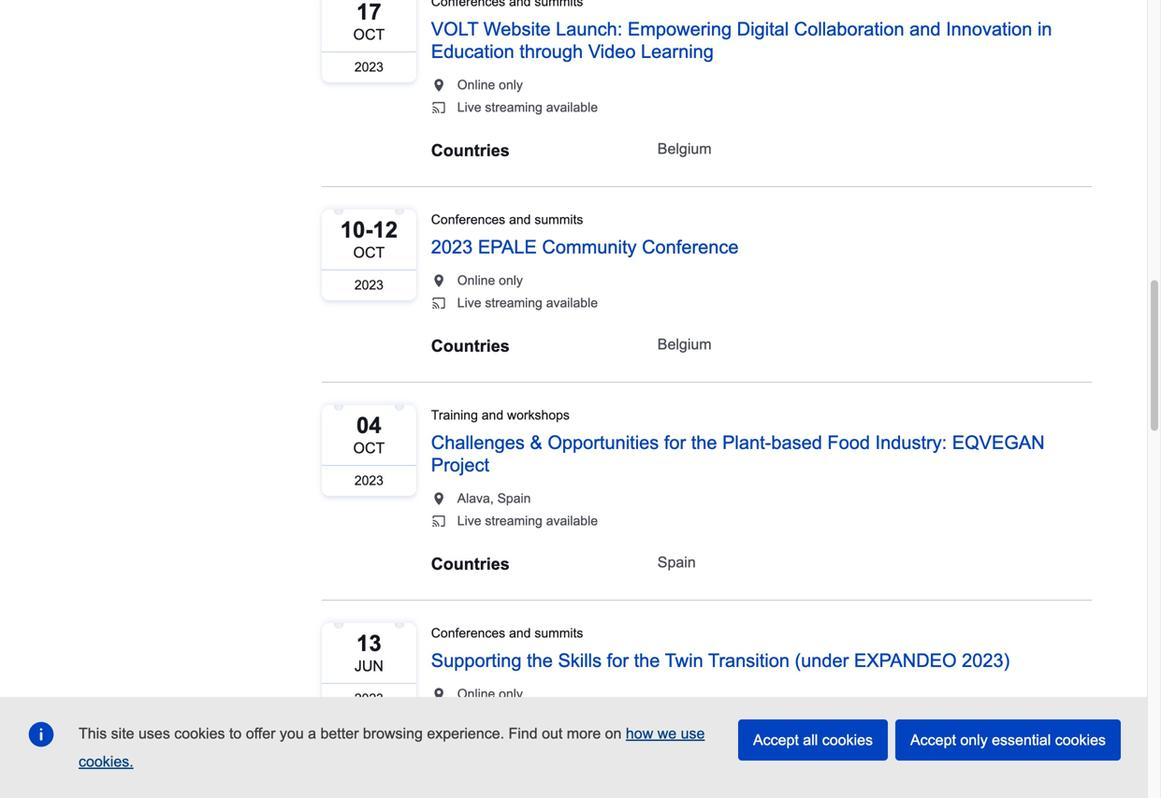 Task type: vqa. For each thing, say whether or not it's contained in the screenshot.
the topmost summits
yes



Task type: locate. For each thing, give the bounding box(es) containing it.
2 available from the top
[[546, 296, 598, 310]]

for
[[664, 432, 686, 453], [607, 650, 629, 671]]

2 vertical spatial countries
[[431, 554, 510, 573]]

0 horizontal spatial cookies
[[174, 725, 225, 742]]

streaming down through
[[485, 100, 543, 115]]

2 vertical spatial online
[[457, 687, 495, 701]]

accept left all
[[753, 732, 799, 749]]

belgium for conference
[[658, 336, 712, 353]]

2 xs image from the top
[[431, 100, 446, 115]]

1 accept from the left
[[753, 732, 799, 749]]

2 online only from the top
[[457, 273, 523, 288]]

0 vertical spatial conferences and summits
[[431, 212, 583, 227]]

0 vertical spatial live
[[457, 100, 481, 115]]

1 countries from the top
[[431, 141, 510, 160]]

opportunities
[[548, 432, 659, 453]]

live down education
[[457, 100, 481, 115]]

3 live from the top
[[457, 514, 481, 528]]

0 vertical spatial online
[[457, 78, 495, 92]]

2 streaming from the top
[[485, 296, 543, 310]]

2 online from the top
[[457, 273, 495, 288]]

live streaming available
[[457, 100, 598, 115], [457, 296, 598, 310], [457, 514, 598, 528]]

summits for 12
[[535, 212, 583, 227]]

conferences and summits for 10-12
[[431, 212, 583, 227]]

xs image
[[431, 78, 446, 93], [431, 100, 446, 115], [431, 296, 446, 311], [431, 491, 446, 506], [431, 514, 446, 529]]

conferences and summits for 13
[[431, 626, 583, 640]]

supporting
[[431, 650, 522, 671]]

online
[[457, 78, 495, 92], [457, 273, 495, 288], [457, 687, 495, 701]]

streaming down alava, spain
[[485, 514, 543, 528]]

3 live streaming available from the top
[[457, 514, 598, 528]]

summits up skills
[[535, 626, 583, 640]]

cookies right all
[[822, 732, 873, 749]]

and up 'supporting'
[[509, 626, 531, 640]]

2 live from the top
[[457, 296, 481, 310]]

live
[[457, 100, 481, 115], [457, 296, 481, 310], [457, 514, 481, 528]]

a
[[308, 725, 316, 742]]

2 accept from the left
[[910, 732, 956, 749]]

2023 epale community conference
[[431, 237, 739, 257]]

expandeo
[[854, 650, 957, 671]]

find
[[509, 725, 538, 742]]

1 vertical spatial live
[[457, 296, 481, 310]]

only down education
[[499, 78, 523, 92]]

online down epale
[[457, 273, 495, 288]]

1 vertical spatial online only
[[457, 273, 523, 288]]

training
[[431, 408, 478, 422]]

0 vertical spatial conferences
[[431, 212, 505, 227]]

1 vertical spatial summits
[[535, 626, 583, 640]]

streaming for 10-12
[[485, 296, 543, 310]]

through
[[520, 41, 583, 62]]

1 xs image from the top
[[431, 273, 446, 288]]

summits up 2023 epale community conference 'link'
[[535, 212, 583, 227]]

only up find
[[499, 687, 523, 701]]

the
[[691, 432, 717, 453], [527, 650, 553, 671], [634, 650, 660, 671]]

1 oct from the top
[[353, 26, 385, 43]]

&
[[530, 432, 543, 453]]

1 vertical spatial spain
[[658, 554, 696, 571]]

cookies right essential
[[1055, 732, 1106, 749]]

uses
[[139, 725, 170, 742]]

live streaming available down alava, spain
[[457, 514, 598, 528]]

skills
[[558, 650, 602, 671]]

available
[[546, 100, 598, 115], [546, 296, 598, 310], [546, 514, 598, 528]]

5 xs image from the top
[[431, 514, 446, 529]]

2 vertical spatial available
[[546, 514, 598, 528]]

online for 13
[[457, 687, 495, 701]]

2 vertical spatial online only
[[457, 687, 523, 701]]

xs image
[[431, 273, 446, 288], [431, 687, 446, 702]]

2023 for 10-
[[354, 278, 384, 292]]

3 online from the top
[[457, 687, 495, 701]]

1 vertical spatial streaming
[[485, 296, 543, 310]]

2 vertical spatial streaming
[[485, 514, 543, 528]]

0 vertical spatial available
[[546, 100, 598, 115]]

live streaming available down epale
[[457, 296, 598, 310]]

0 vertical spatial for
[[664, 432, 686, 453]]

plant-
[[722, 432, 771, 453]]

1 vertical spatial belgium
[[658, 336, 712, 353]]

oct down "10-"
[[353, 244, 385, 261]]

conferences
[[431, 212, 505, 227], [431, 626, 505, 640]]

and up challenges
[[482, 408, 504, 422]]

empowering
[[628, 19, 732, 39]]

0 vertical spatial summits
[[535, 212, 583, 227]]

1 vertical spatial oct
[[353, 244, 385, 261]]

2 summits from the top
[[535, 626, 583, 640]]

belgium
[[658, 140, 712, 157], [658, 336, 712, 353]]

oct down the 04
[[353, 440, 385, 457]]

countries
[[431, 141, 510, 160], [431, 336, 510, 355], [431, 554, 510, 573]]

0 vertical spatial spain
[[497, 491, 531, 506]]

2 vertical spatial live
[[457, 514, 481, 528]]

and left innovation
[[910, 19, 941, 39]]

1 conferences and summits from the top
[[431, 212, 583, 227]]

1 vertical spatial countries
[[431, 336, 510, 355]]

and up epale
[[509, 212, 531, 227]]

2 vertical spatial live streaming available
[[457, 514, 598, 528]]

this
[[79, 725, 107, 742]]

xs image for challenges & opportunities for the plant-based food industry: eqvegan project
[[431, 514, 446, 529]]

1 vertical spatial xs image
[[431, 687, 446, 702]]

community
[[542, 237, 637, 257]]

spain
[[497, 491, 531, 506], [658, 554, 696, 571]]

3 online only from the top
[[457, 687, 523, 701]]

the left skills
[[527, 650, 553, 671]]

use
[[681, 725, 705, 742]]

1 conferences from the top
[[431, 212, 505, 227]]

0 vertical spatial belgium
[[658, 140, 712, 157]]

browsing
[[363, 725, 423, 742]]

1 vertical spatial conferences
[[431, 626, 505, 640]]

the inside challenges & opportunities for the plant-based food industry: eqvegan project
[[691, 432, 717, 453]]

available down 2023 epale community conference 'link'
[[546, 296, 598, 310]]

3 xs image from the top
[[431, 296, 446, 311]]

0 vertical spatial countries
[[431, 141, 510, 160]]

accept all cookies
[[753, 732, 873, 749]]

for right 'opportunities'
[[664, 432, 686, 453]]

streaming
[[485, 100, 543, 115], [485, 296, 543, 310], [485, 514, 543, 528]]

0 horizontal spatial accept
[[753, 732, 799, 749]]

accept
[[753, 732, 799, 749], [910, 732, 956, 749]]

live down alava,
[[457, 514, 481, 528]]

3 streaming from the top
[[485, 514, 543, 528]]

04
[[357, 413, 382, 438]]

0 vertical spatial oct
[[353, 26, 385, 43]]

1 vertical spatial online
[[457, 273, 495, 288]]

accept down expandeo
[[910, 732, 956, 749]]

online for 10-12
[[457, 273, 495, 288]]

volt website launch: empowering digital collaboration and innovation in education through video learning
[[431, 19, 1052, 62]]

for right skills
[[607, 650, 629, 671]]

2 vertical spatial oct
[[353, 440, 385, 457]]

conferences up epale
[[431, 212, 505, 227]]

available down through
[[546, 100, 598, 115]]

0 vertical spatial live streaming available
[[457, 100, 598, 115]]

challenges & opportunities for the plant-based food industry: eqvegan project
[[431, 432, 1045, 475]]

only left essential
[[960, 732, 988, 749]]

conferences and summits up epale
[[431, 212, 583, 227]]

website
[[484, 19, 551, 39]]

2 belgium from the top
[[658, 336, 712, 353]]

2 xs image from the top
[[431, 687, 446, 702]]

online only down epale
[[457, 273, 523, 288]]

learning
[[641, 41, 714, 62]]

streaming for 04
[[485, 514, 543, 528]]

0 horizontal spatial the
[[527, 650, 553, 671]]

the left the plant-
[[691, 432, 717, 453]]

only
[[499, 78, 523, 92], [499, 273, 523, 288], [499, 687, 523, 701], [960, 732, 988, 749]]

only down epale
[[499, 273, 523, 288]]

cookies
[[174, 725, 225, 742], [822, 732, 873, 749], [1055, 732, 1106, 749]]

2 oct from the top
[[353, 244, 385, 261]]

2 conferences and summits from the top
[[431, 626, 583, 640]]

3 countries from the top
[[431, 554, 510, 573]]

to
[[229, 725, 242, 742]]

the left twin
[[634, 650, 660, 671]]

1 belgium from the top
[[658, 140, 712, 157]]

1 vertical spatial available
[[546, 296, 598, 310]]

3 available from the top
[[546, 514, 598, 528]]

04 oct
[[353, 413, 385, 457]]

summits
[[535, 212, 583, 227], [535, 626, 583, 640]]

0 vertical spatial online only
[[457, 78, 523, 92]]

2 horizontal spatial cookies
[[1055, 732, 1106, 749]]

online down education
[[457, 78, 495, 92]]

for inside challenges & opportunities for the plant-based food industry: eqvegan project
[[664, 432, 686, 453]]

2 live streaming available from the top
[[457, 296, 598, 310]]

online only for 13
[[457, 687, 523, 701]]

live down epale
[[457, 296, 481, 310]]

online only
[[457, 78, 523, 92], [457, 273, 523, 288], [457, 687, 523, 701]]

volt
[[431, 19, 478, 39]]

online down 'supporting'
[[457, 687, 495, 701]]

conferences and summits
[[431, 212, 583, 227], [431, 626, 583, 640]]

1 summits from the top
[[535, 212, 583, 227]]

accept only essential cookies
[[910, 732, 1106, 749]]

live streaming available for 04
[[457, 514, 598, 528]]

cookies left to
[[174, 725, 225, 742]]

1 horizontal spatial for
[[664, 432, 686, 453]]

2023 epale community conference link
[[431, 237, 739, 257]]

you
[[280, 725, 304, 742]]

0 horizontal spatial for
[[607, 650, 629, 671]]

2 horizontal spatial the
[[691, 432, 717, 453]]

supporting the skills for the twin transition (under expandeo 2023)
[[431, 650, 1010, 671]]

0 vertical spatial xs image
[[431, 273, 446, 288]]

1 horizontal spatial accept
[[910, 732, 956, 749]]

2 conferences from the top
[[431, 626, 505, 640]]

oct
[[353, 26, 385, 43], [353, 244, 385, 261], [353, 440, 385, 457]]

1 vertical spatial for
[[607, 650, 629, 671]]

2 countries from the top
[[431, 336, 510, 355]]

countries for 10-12
[[431, 336, 510, 355]]

workshops
[[507, 408, 570, 422]]

conferences up 'supporting'
[[431, 626, 505, 640]]

live streaming available down through
[[457, 100, 598, 115]]

1 horizontal spatial cookies
[[822, 732, 873, 749]]

twin
[[665, 650, 703, 671]]

streaming down epale
[[485, 296, 543, 310]]

1 online only from the top
[[457, 78, 523, 92]]

conferences and summits up 'supporting'
[[431, 626, 583, 640]]

1 vertical spatial live streaming available
[[457, 296, 598, 310]]

collaboration
[[794, 19, 905, 39]]

oct left volt
[[353, 26, 385, 43]]

1 vertical spatial conferences and summits
[[431, 626, 583, 640]]

0 vertical spatial streaming
[[485, 100, 543, 115]]

available down 'opportunities'
[[546, 514, 598, 528]]

and
[[910, 19, 941, 39], [509, 212, 531, 227], [482, 408, 504, 422], [509, 626, 531, 640]]

online only down education
[[457, 78, 523, 92]]

1 horizontal spatial the
[[634, 650, 660, 671]]

online only down 'supporting'
[[457, 687, 523, 701]]

2023
[[354, 60, 384, 74], [431, 237, 473, 257], [354, 278, 384, 292], [354, 473, 384, 488], [354, 691, 384, 706]]

challenges & opportunities for the plant-based food industry: eqvegan project link
[[431, 432, 1045, 475]]

countries for 04
[[431, 554, 510, 573]]

0 horizontal spatial spain
[[497, 491, 531, 506]]

and for 10-12
[[509, 212, 531, 227]]



Task type: describe. For each thing, give the bounding box(es) containing it.
based
[[771, 432, 822, 453]]

essential
[[992, 732, 1051, 749]]

2023 for 13
[[354, 691, 384, 706]]

1 streaming from the top
[[485, 100, 543, 115]]

accept for accept all cookies
[[753, 732, 799, 749]]

available for 10-12
[[546, 296, 598, 310]]

on
[[605, 725, 622, 742]]

1 live from the top
[[457, 100, 481, 115]]

out
[[542, 725, 563, 742]]

more
[[567, 725, 601, 742]]

cookies for this
[[174, 725, 225, 742]]

project
[[431, 455, 489, 475]]

epale
[[478, 237, 537, 257]]

1 horizontal spatial spain
[[658, 554, 696, 571]]

1 available from the top
[[546, 100, 598, 115]]

12
[[373, 217, 398, 242]]

live for 04
[[457, 514, 481, 528]]

summits for jun
[[535, 626, 583, 640]]

cookies for accept
[[1055, 732, 1106, 749]]

accept for accept only essential cookies
[[910, 732, 956, 749]]

and for 13
[[509, 626, 531, 640]]

industry:
[[875, 432, 947, 453]]

conferences for 10-12
[[431, 212, 505, 227]]

how
[[626, 725, 653, 742]]

xs image for 12
[[431, 273, 446, 288]]

the for 13
[[634, 650, 660, 671]]

for for 04
[[664, 432, 686, 453]]

alava, spain
[[457, 491, 531, 506]]

accept all cookies link
[[738, 720, 888, 761]]

10-
[[340, 217, 373, 242]]

conferences for 13
[[431, 626, 505, 640]]

conference
[[642, 237, 739, 257]]

for for 13
[[607, 650, 629, 671]]

1 xs image from the top
[[431, 78, 446, 93]]

alava,
[[457, 491, 494, 506]]

xs image for volt website launch: empowering digital collaboration and innovation in education through video learning
[[431, 100, 446, 115]]

offer
[[246, 725, 276, 742]]

supporting the skills for the twin transition (under expandeo 2023) link
[[431, 650, 1010, 671]]

all
[[803, 732, 818, 749]]

10-12 oct
[[340, 217, 398, 261]]

xs image for jun
[[431, 687, 446, 702]]

video
[[588, 41, 636, 62]]

and for 04
[[482, 408, 504, 422]]

this site uses cookies to offer you a better browsing experience. find out more on
[[79, 725, 626, 742]]

2023)
[[962, 650, 1010, 671]]

13
[[357, 631, 382, 656]]

live streaming available for 10-12
[[457, 296, 598, 310]]

xs image for 2023 epale community conference
[[431, 296, 446, 311]]

3 oct from the top
[[353, 440, 385, 457]]

the for 04
[[691, 432, 717, 453]]

eqvegan
[[952, 432, 1045, 453]]

1 online from the top
[[457, 78, 495, 92]]

cookies.
[[79, 753, 134, 770]]

4 xs image from the top
[[431, 491, 446, 506]]

innovation
[[946, 19, 1033, 39]]

accept only essential cookies link
[[896, 720, 1121, 761]]

(under
[[795, 650, 849, 671]]

food
[[828, 432, 870, 453]]

volt website launch: empowering digital collaboration and innovation in education through video learning link
[[431, 19, 1052, 62]]

digital
[[737, 19, 789, 39]]

and inside volt website launch: empowering digital collaboration and innovation in education through video learning
[[910, 19, 941, 39]]

better
[[320, 725, 359, 742]]

1 live streaming available from the top
[[457, 100, 598, 115]]

site
[[111, 725, 134, 742]]

transition
[[708, 650, 790, 671]]

how we use cookies.
[[79, 725, 705, 770]]

we
[[658, 725, 677, 742]]

only for website
[[499, 78, 523, 92]]

only for the
[[499, 687, 523, 701]]

challenges
[[431, 432, 525, 453]]

education
[[431, 41, 514, 62]]

online only for 10-12
[[457, 273, 523, 288]]

belgium for empowering
[[658, 140, 712, 157]]

oct inside 10-12 oct
[[353, 244, 385, 261]]

in
[[1038, 19, 1052, 39]]

2023 for 04
[[354, 473, 384, 488]]

only for epale
[[499, 273, 523, 288]]

how we use cookies. link
[[79, 725, 705, 770]]

live for 10-12
[[457, 296, 481, 310]]

available for 04
[[546, 514, 598, 528]]

training and workshops
[[431, 408, 570, 422]]

experience.
[[427, 725, 504, 742]]

launch:
[[556, 19, 623, 39]]

13 jun
[[355, 631, 384, 675]]

jun
[[355, 658, 384, 675]]



